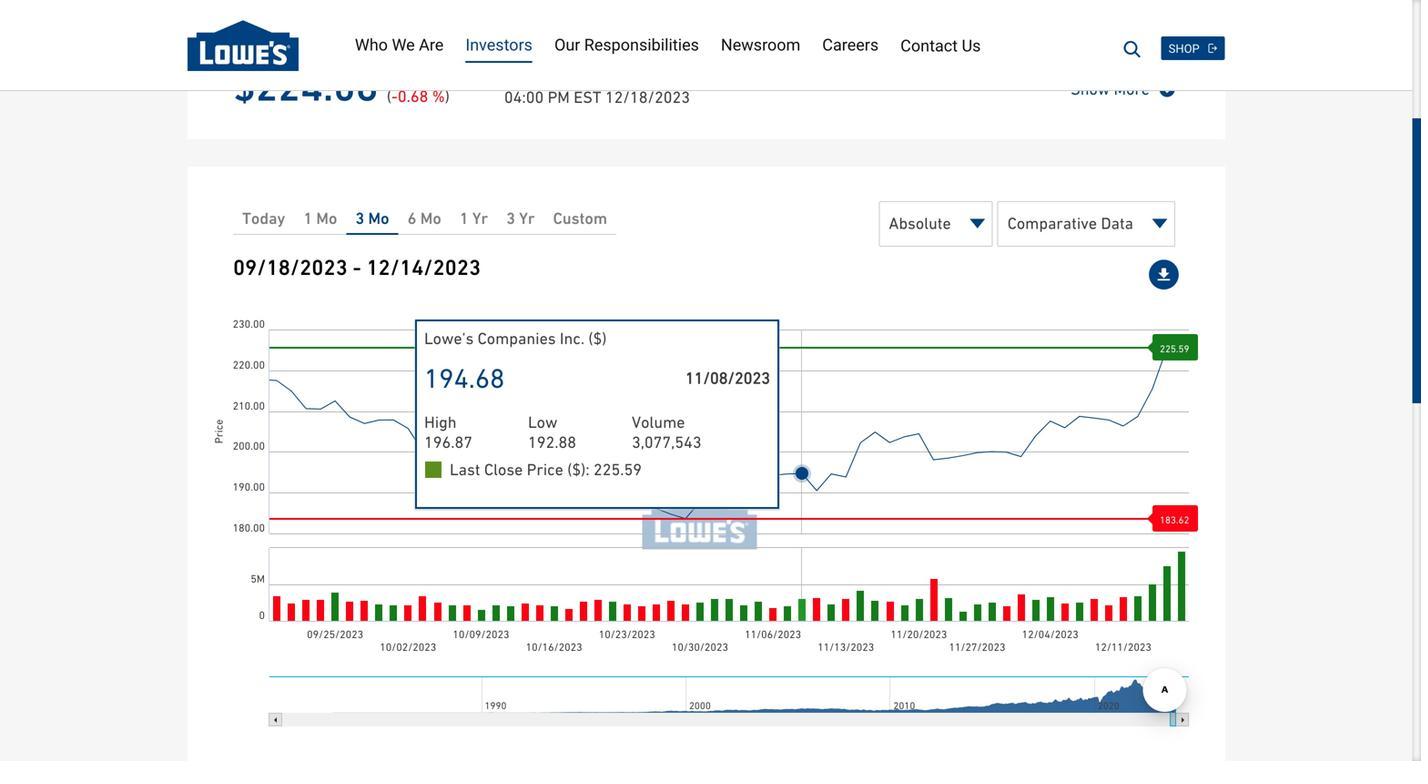 Task type: locate. For each thing, give the bounding box(es) containing it.
investors
[[466, 36, 533, 55]]

us
[[962, 36, 981, 56]]

shop link
[[1169, 42, 1218, 56]]

who
[[355, 36, 388, 55]]

careers link
[[823, 34, 879, 57]]

careers
[[823, 36, 879, 55]]

our responsibilities
[[555, 36, 699, 55]]

who we are link
[[355, 34, 444, 57]]

our responsibilities link
[[555, 34, 699, 57]]



Task type: vqa. For each thing, say whether or not it's contained in the screenshot.
Investors link
yes



Task type: describe. For each thing, give the bounding box(es) containing it.
shop
[[1169, 42, 1200, 56]]

contact us link
[[901, 35, 981, 58]]

we
[[392, 36, 415, 55]]

who we are
[[355, 36, 444, 55]]

responsibilities
[[584, 36, 699, 55]]

our
[[555, 36, 580, 55]]

contact
[[901, 36, 958, 56]]

newsroom link
[[721, 34, 801, 57]]

are
[[419, 36, 444, 55]]

contact us
[[901, 36, 981, 56]]

lowe's logo image
[[187, 20, 299, 71]]

newsroom
[[721, 36, 801, 55]]

investors link
[[466, 34, 533, 57]]



